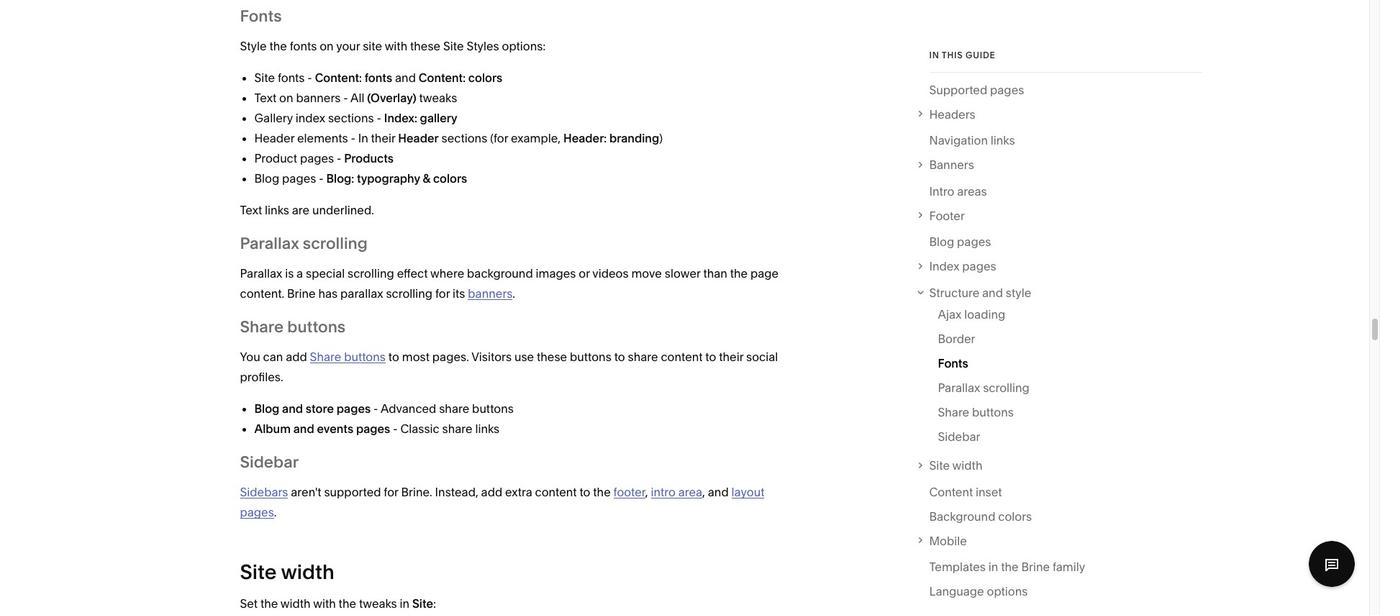 Task type: locate. For each thing, give the bounding box(es) containing it.
parallax is a special scrolling effect where background images or videos move slower than the page content. brine has parallax scrolling for its
[[240, 267, 779, 301]]

colors down inset
[[998, 509, 1032, 524]]

parallax down fonts link
[[938, 381, 980, 395]]

1 vertical spatial colors
[[433, 172, 467, 186]]

0 vertical spatial share
[[628, 350, 658, 364]]

2 vertical spatial blog
[[254, 402, 279, 416]]

parallax scrolling up a
[[240, 234, 368, 254]]

content: up all
[[315, 71, 362, 85]]

headers link
[[929, 104, 1202, 124]]

-
[[308, 71, 312, 85], [343, 91, 348, 105], [377, 111, 381, 126], [351, 131, 355, 146], [337, 151, 341, 166], [319, 172, 324, 186], [374, 402, 378, 416], [393, 422, 398, 436]]

index:
[[384, 111, 417, 126]]

0 vertical spatial add
[[286, 350, 307, 364]]

pages
[[990, 83, 1024, 97], [300, 151, 334, 166], [282, 172, 316, 186], [957, 235, 991, 249], [962, 259, 996, 274], [337, 402, 371, 416], [356, 422, 390, 436], [240, 505, 274, 520]]

1 , from the left
[[645, 485, 648, 500]]

0 horizontal spatial in
[[358, 131, 368, 146]]

for
[[435, 287, 450, 301], [384, 485, 398, 500]]

on up gallery on the left top of the page
[[279, 91, 293, 105]]

width right set
[[281, 597, 311, 611]]

share
[[240, 318, 284, 337], [310, 350, 341, 364], [938, 405, 969, 420]]

1 vertical spatial parallax
[[240, 267, 282, 281]]

buttons down 'to most pages. visitors use these buttons to share content to their social profiles.'
[[472, 402, 514, 416]]

these right use
[[537, 350, 567, 364]]

1 vertical spatial blog
[[929, 235, 954, 249]]

0 horizontal spatial share buttons
[[240, 318, 346, 337]]

background
[[929, 509, 995, 524]]

0 vertical spatial share buttons
[[240, 318, 346, 337]]

0 vertical spatial content
[[661, 350, 703, 364]]

in up options
[[989, 560, 998, 575]]

parallax inside parallax is a special scrolling effect where background images or videos move slower than the page content. brine has parallax scrolling for its
[[240, 267, 282, 281]]

fonts down border link
[[938, 357, 968, 371]]

your
[[336, 39, 360, 54]]

index pages
[[929, 259, 996, 274]]

&
[[423, 172, 430, 186]]

links left are on the left top of the page
[[265, 203, 289, 218]]

pages up index pages
[[957, 235, 991, 249]]

sidebar link
[[938, 427, 980, 452]]

1 vertical spatial parallax scrolling
[[938, 381, 1030, 395]]

brine left family
[[1021, 560, 1050, 575]]

colors right &
[[433, 172, 467, 186]]

0 vertical spatial parallax scrolling
[[240, 234, 368, 254]]

2 content: from the left
[[419, 71, 466, 85]]

pages up structure and style
[[962, 259, 996, 274]]

. down background
[[513, 287, 515, 301]]

1 vertical spatial with
[[313, 597, 336, 611]]

mobile
[[929, 534, 967, 548]]

1 vertical spatial on
[[279, 91, 293, 105]]

its
[[453, 287, 465, 301]]

0 vertical spatial brine
[[287, 287, 316, 301]]

1 vertical spatial .
[[274, 505, 277, 520]]

and up (overlay)
[[395, 71, 416, 85]]

1 vertical spatial these
[[537, 350, 567, 364]]

pages down elements
[[300, 151, 334, 166]]

classic
[[400, 422, 439, 436]]

parallax up is
[[240, 234, 299, 254]]

sidebars aren't supported for brine. instead, add extra content to the footer , intro area , and
[[240, 485, 731, 500]]

2 vertical spatial share
[[442, 422, 472, 436]]

blog
[[254, 172, 279, 186], [929, 235, 954, 249], [254, 402, 279, 416]]

1 horizontal spatial content:
[[419, 71, 466, 85]]

site width
[[929, 459, 983, 473], [240, 560, 334, 585]]

family
[[1053, 560, 1085, 575]]

layout
[[731, 485, 765, 500]]

language options
[[929, 585, 1028, 599]]

text left are on the left top of the page
[[240, 203, 262, 218]]

fonts left the your
[[290, 39, 317, 54]]

brine.
[[401, 485, 432, 500]]

1 horizontal spatial for
[[435, 287, 450, 301]]

share buttons down parallax scrolling link
[[938, 405, 1014, 420]]

templates
[[929, 560, 986, 575]]

on left the your
[[320, 39, 334, 54]]

and right area
[[708, 485, 729, 500]]

share buttons link
[[310, 350, 386, 364], [938, 403, 1014, 427]]

blog inside blog and store pages - advanced share buttons album and events pages - classic share links
[[254, 402, 279, 416]]

mobile button
[[914, 531, 1202, 551]]

blog inside "blog pages" link
[[929, 235, 954, 249]]

banners up index at the top
[[296, 91, 341, 105]]

0 horizontal spatial sidebar
[[240, 453, 299, 472]]

1 horizontal spatial links
[[475, 422, 500, 436]]

header:
[[563, 131, 607, 146]]

their up products
[[371, 131, 395, 146]]

1 horizontal spatial sections
[[441, 131, 487, 146]]

use
[[514, 350, 534, 364]]

0 horizontal spatial links
[[265, 203, 289, 218]]

1 vertical spatial in
[[400, 597, 410, 611]]

parallax up content.
[[240, 267, 282, 281]]

where
[[430, 267, 464, 281]]

add left extra
[[481, 485, 502, 500]]

1 vertical spatial add
[[481, 485, 502, 500]]

0 vertical spatial these
[[410, 39, 441, 54]]

- up index at the top
[[308, 71, 312, 85]]

- left "blog:"
[[319, 172, 324, 186]]

share buttons link down fonts link
[[938, 403, 1014, 427]]

these
[[410, 39, 441, 54], [537, 350, 567, 364]]

banners down background
[[468, 287, 513, 301]]

0 vertical spatial on
[[320, 39, 334, 54]]

1 vertical spatial width
[[281, 560, 334, 585]]

buttons up you can add share buttons
[[287, 318, 346, 337]]

1 vertical spatial sections
[[441, 131, 487, 146]]

1 vertical spatial links
[[265, 203, 289, 218]]

intro areas
[[929, 184, 987, 199]]

0 horizontal spatial brine
[[287, 287, 316, 301]]

0 vertical spatial width
[[952, 459, 983, 473]]

blog and store pages - advanced share buttons album and events pages - classic share links
[[254, 402, 514, 436]]

for left brine.
[[384, 485, 398, 500]]

intro
[[651, 485, 676, 500]]

links inside blog and store pages - advanced share buttons album and events pages - classic share links
[[475, 422, 500, 436]]

,
[[645, 485, 648, 500], [702, 485, 705, 500]]

links up sidebars aren't supported for brine. instead, add extra content to the footer , intro area , and
[[475, 422, 500, 436]]

2 horizontal spatial share
[[938, 405, 969, 420]]

fonts up style
[[240, 7, 282, 26]]

content: up gallery
[[419, 71, 466, 85]]

navigation
[[929, 133, 988, 148]]

sections down gallery
[[441, 131, 487, 146]]

1 horizontal spatial their
[[719, 350, 743, 364]]

1 vertical spatial their
[[719, 350, 743, 364]]

sidebar down parallax scrolling link
[[938, 430, 980, 444]]

buttons down parallax scrolling link
[[972, 405, 1014, 420]]

.
[[513, 287, 515, 301], [274, 505, 277, 520]]

footer link
[[929, 206, 1202, 226]]

0 horizontal spatial on
[[279, 91, 293, 105]]

and
[[395, 71, 416, 85], [982, 286, 1003, 300], [282, 402, 303, 416], [293, 422, 314, 436], [708, 485, 729, 500]]

pages inside layout pages
[[240, 505, 274, 520]]

2 vertical spatial links
[[475, 422, 500, 436]]

1 horizontal spatial ,
[[702, 485, 705, 500]]

blog up index
[[929, 235, 954, 249]]

header down index:
[[398, 131, 439, 146]]

add right 'can'
[[286, 350, 307, 364]]

to
[[388, 350, 399, 364], [614, 350, 625, 364], [705, 350, 716, 364], [580, 485, 590, 500]]

0 horizontal spatial header
[[254, 131, 294, 146]]

0 vertical spatial in
[[989, 560, 998, 575]]

can
[[263, 350, 283, 364]]

these right "site"
[[410, 39, 441, 54]]

parallax scrolling down fonts link
[[938, 381, 1030, 395]]

0 vertical spatial tweaks
[[419, 91, 457, 105]]

site width up content
[[929, 459, 983, 473]]

0 horizontal spatial banners
[[296, 91, 341, 105]]

blog up album
[[254, 402, 279, 416]]

2 vertical spatial colors
[[998, 509, 1032, 524]]

is
[[285, 267, 294, 281]]

site fonts - content: fonts and content: colors text on banners - all (overlay) tweaks gallery index sections - index: gallery header elements - in their header sections (for example, header: branding ) product pages - products blog pages - blog: typography & colors
[[254, 71, 663, 186]]

pages down sidebars
[[240, 505, 274, 520]]

0 horizontal spatial .
[[274, 505, 277, 520]]

videos
[[592, 267, 629, 281]]

banners link
[[929, 155, 1202, 175]]

1 vertical spatial in
[[358, 131, 368, 146]]

brine down a
[[287, 287, 316, 301]]

this
[[942, 50, 963, 60]]

links right navigation
[[991, 133, 1015, 148]]

footer button
[[914, 206, 1202, 226]]

intro area link
[[651, 485, 702, 500]]

, left intro
[[645, 485, 648, 500]]

0 vertical spatial for
[[435, 287, 450, 301]]

and inside site fonts - content: fonts and content: colors text on banners - all (overlay) tweaks gallery index sections - index: gallery header elements - in their header sections (for example, header: branding ) product pages - products blog pages - blog: typography & colors
[[395, 71, 416, 85]]

)
[[659, 131, 663, 146]]

parallax
[[240, 234, 299, 254], [240, 267, 282, 281], [938, 381, 980, 395]]

tweaks inside site fonts - content: fonts and content: colors text on banners - all (overlay) tweaks gallery index sections - index: gallery header elements - in their header sections (for example, header: branding ) product pages - products blog pages - blog: typography & colors
[[419, 91, 457, 105]]

or
[[579, 267, 590, 281]]

in up products
[[358, 131, 368, 146]]

- up "blog:"
[[337, 151, 341, 166]]

sidebar up sidebars link
[[240, 453, 299, 472]]

in left this
[[929, 50, 940, 60]]

1 vertical spatial for
[[384, 485, 398, 500]]

set
[[240, 597, 258, 611]]

1 horizontal spatial .
[[513, 287, 515, 301]]

images
[[536, 267, 576, 281]]

0 vertical spatial their
[[371, 131, 395, 146]]

1 horizontal spatial header
[[398, 131, 439, 146]]

their
[[371, 131, 395, 146], [719, 350, 743, 364]]

0 vertical spatial site width
[[929, 459, 983, 473]]

- left all
[[343, 91, 348, 105]]

0 horizontal spatial sections
[[328, 111, 374, 126]]

1 horizontal spatial tweaks
[[419, 91, 457, 105]]

buttons
[[287, 318, 346, 337], [344, 350, 386, 364], [570, 350, 611, 364], [472, 402, 514, 416], [972, 405, 1014, 420]]

buttons left most
[[344, 350, 386, 364]]

content inset link
[[929, 482, 1002, 507]]

1 horizontal spatial content
[[661, 350, 703, 364]]

intro
[[929, 184, 954, 199]]

header down gallery on the left top of the page
[[254, 131, 294, 146]]

share up sidebar link
[[938, 405, 969, 420]]

example,
[[511, 131, 561, 146]]

tweaks up gallery
[[419, 91, 457, 105]]

share buttons link up store
[[310, 350, 386, 364]]

width up set the width with the tweaks in site :
[[281, 560, 334, 585]]

mobile link
[[929, 531, 1202, 551]]

share up 'can'
[[240, 318, 284, 337]]

banners button
[[914, 155, 1202, 175]]

1 horizontal spatial these
[[537, 350, 567, 364]]

0 vertical spatial text
[[254, 91, 276, 105]]

a
[[297, 267, 303, 281]]

1 vertical spatial share buttons link
[[938, 403, 1014, 427]]

(for
[[490, 131, 508, 146]]

2 horizontal spatial colors
[[998, 509, 1032, 524]]

border
[[938, 332, 975, 346]]

parallax scrolling
[[240, 234, 368, 254], [938, 381, 1030, 395]]

1 horizontal spatial with
[[385, 39, 407, 54]]

0 horizontal spatial their
[[371, 131, 395, 146]]

site width up set
[[240, 560, 334, 585]]

1 horizontal spatial sidebar
[[938, 430, 980, 444]]

on
[[320, 39, 334, 54], [279, 91, 293, 105]]

share buttons
[[240, 318, 346, 337], [938, 405, 1014, 420]]

structure and style link
[[929, 283, 1202, 303]]

1 vertical spatial fonts
[[938, 357, 968, 371]]

1 vertical spatial share
[[310, 350, 341, 364]]

2 vertical spatial width
[[281, 597, 311, 611]]

content:
[[315, 71, 362, 85], [419, 71, 466, 85]]

. down sidebars
[[274, 505, 277, 520]]

buttons right use
[[570, 350, 611, 364]]

sections down all
[[328, 111, 374, 126]]

1 horizontal spatial on
[[320, 39, 334, 54]]

text up gallery on the left top of the page
[[254, 91, 276, 105]]

their inside site fonts - content: fonts and content: colors text on banners - all (overlay) tweaks gallery index sections - index: gallery header elements - in their header sections (for example, header: branding ) product pages - products blog pages - blog: typography & colors
[[371, 131, 395, 146]]

blog for blog and store pages - advanced share buttons album and events pages - classic share links
[[254, 402, 279, 416]]

pages inside dropdown button
[[962, 259, 996, 274]]

fonts up (overlay)
[[365, 71, 392, 85]]

content.
[[240, 287, 284, 301]]

0 horizontal spatial ,
[[645, 485, 648, 500]]

1 horizontal spatial share buttons
[[938, 405, 1014, 420]]

1 vertical spatial brine
[[1021, 560, 1050, 575]]

0 horizontal spatial content
[[535, 485, 577, 500]]

language options link
[[929, 582, 1028, 606]]

2 vertical spatial share
[[938, 405, 969, 420]]

fonts
[[290, 39, 317, 54], [278, 71, 305, 85], [365, 71, 392, 85]]

- down "advanced"
[[393, 422, 398, 436]]

in inside templates in the brine family link
[[989, 560, 998, 575]]

1 vertical spatial banners
[[468, 287, 513, 301]]

0 vertical spatial parallax
[[240, 234, 299, 254]]

in inside site fonts - content: fonts and content: colors text on banners - all (overlay) tweaks gallery index sections - index: gallery header elements - in their header sections (for example, header: branding ) product pages - products blog pages - blog: typography & colors
[[358, 131, 368, 146]]

banners inside site fonts - content: fonts and content: colors text on banners - all (overlay) tweaks gallery index sections - index: gallery header elements - in their header sections (for example, header: branding ) product pages - products blog pages - blog: typography & colors
[[296, 91, 341, 105]]

0 vertical spatial in
[[929, 50, 940, 60]]

(overlay)
[[367, 91, 416, 105]]

for left its
[[435, 287, 450, 301]]

0 vertical spatial fonts
[[240, 7, 282, 26]]

colors down styles at the left top
[[468, 71, 502, 85]]

tweaks left :
[[359, 597, 397, 611]]

1 vertical spatial sidebar
[[240, 453, 299, 472]]

blog down product
[[254, 172, 279, 186]]

share up store
[[310, 350, 341, 364]]

1 horizontal spatial in
[[989, 560, 998, 575]]

1 horizontal spatial share buttons link
[[938, 403, 1014, 427]]

0 vertical spatial share buttons link
[[310, 350, 386, 364]]

0 vertical spatial share
[[240, 318, 284, 337]]

1 vertical spatial text
[[240, 203, 262, 218]]

area
[[678, 485, 702, 500]]

1 horizontal spatial fonts
[[938, 357, 968, 371]]

0 vertical spatial banners
[[296, 91, 341, 105]]

width up content inset
[[952, 459, 983, 473]]

and up loading
[[982, 286, 1003, 300]]

their left social
[[719, 350, 743, 364]]

0 horizontal spatial tweaks
[[359, 597, 397, 611]]

index pages link
[[929, 256, 1202, 277]]

parallax
[[340, 287, 383, 301]]

sidebars link
[[240, 485, 288, 500]]

index
[[295, 111, 325, 126]]

in left :
[[400, 597, 410, 611]]

, right intro
[[702, 485, 705, 500]]

footer
[[929, 209, 965, 223]]

share buttons up 'can'
[[240, 318, 346, 337]]

0 horizontal spatial share
[[240, 318, 284, 337]]

1 horizontal spatial site width
[[929, 459, 983, 473]]



Task type: vqa. For each thing, say whether or not it's contained in the screenshot.


Task type: describe. For each thing, give the bounding box(es) containing it.
areas
[[957, 184, 987, 199]]

structure
[[929, 286, 980, 300]]

0 horizontal spatial in
[[400, 597, 410, 611]]

and down store
[[293, 422, 314, 436]]

0 vertical spatial sidebar
[[938, 430, 980, 444]]

supported
[[324, 485, 381, 500]]

1 content: from the left
[[315, 71, 362, 85]]

text links are underlined.
[[240, 203, 374, 218]]

on inside site fonts - content: fonts and content: colors text on banners - all (overlay) tweaks gallery index sections - index: gallery header elements - in their header sections (for example, header: branding ) product pages - products blog pages - blog: typography & colors
[[279, 91, 293, 105]]

in this guide
[[929, 50, 996, 60]]

0 horizontal spatial add
[[286, 350, 307, 364]]

visitors
[[472, 350, 512, 364]]

social
[[746, 350, 778, 364]]

advanced
[[381, 402, 436, 416]]

site width inside site width link
[[929, 459, 983, 473]]

content inset
[[929, 485, 1002, 499]]

has
[[318, 287, 338, 301]]

1 horizontal spatial share
[[310, 350, 341, 364]]

ajax loading
[[938, 308, 1005, 322]]

styles
[[467, 39, 499, 54]]

templates in the brine family
[[929, 560, 1085, 575]]

footer
[[614, 485, 645, 500]]

index
[[929, 259, 960, 274]]

profiles.
[[240, 370, 283, 385]]

style
[[240, 39, 267, 54]]

gallery
[[420, 111, 457, 126]]

1 horizontal spatial add
[[481, 485, 502, 500]]

ajax
[[938, 308, 962, 322]]

move
[[631, 267, 662, 281]]

banners
[[929, 158, 974, 172]]

headers
[[929, 107, 976, 122]]

special
[[306, 267, 345, 281]]

their inside 'to most pages. visitors use these buttons to share content to their social profiles.'
[[719, 350, 743, 364]]

1 vertical spatial share buttons
[[938, 405, 1014, 420]]

and left store
[[282, 402, 303, 416]]

0 horizontal spatial for
[[384, 485, 398, 500]]

share inside 'to most pages. visitors use these buttons to share content to their social profiles.'
[[628, 350, 658, 364]]

width inside dropdown button
[[952, 459, 983, 473]]

style
[[1006, 286, 1031, 300]]

pages down guide
[[990, 83, 1024, 97]]

0 horizontal spatial parallax scrolling
[[240, 234, 368, 254]]

site
[[363, 39, 382, 54]]

0 vertical spatial .
[[513, 287, 515, 301]]

colors inside background colors link
[[998, 509, 1032, 524]]

gallery
[[254, 111, 293, 126]]

supported pages link
[[929, 80, 1024, 104]]

these inside 'to most pages. visitors use these buttons to share content to their social profiles.'
[[537, 350, 567, 364]]

1 horizontal spatial brine
[[1021, 560, 1050, 575]]

0 horizontal spatial these
[[410, 39, 441, 54]]

layout pages
[[240, 485, 765, 520]]

structure and style button
[[914, 283, 1202, 303]]

1 vertical spatial share
[[439, 402, 469, 416]]

brine inside parallax is a special scrolling effect where background images or videos move slower than the page content. brine has parallax scrolling for its
[[287, 287, 316, 301]]

pages up 'events'
[[337, 402, 371, 416]]

1 header from the left
[[254, 131, 294, 146]]

0 horizontal spatial site width
[[240, 560, 334, 585]]

links for text
[[265, 203, 289, 218]]

1 horizontal spatial banners
[[468, 287, 513, 301]]

all
[[351, 91, 364, 105]]

- left index:
[[377, 111, 381, 126]]

intro areas link
[[929, 181, 987, 206]]

the inside parallax is a special scrolling effect where background images or videos move slower than the page content. brine has parallax scrolling for its
[[730, 267, 748, 281]]

blog:
[[326, 172, 354, 186]]

extra
[[505, 485, 532, 500]]

aren't
[[291, 485, 321, 500]]

products
[[344, 151, 394, 166]]

instead,
[[435, 485, 478, 500]]

fonts up gallery on the left top of the page
[[278, 71, 305, 85]]

0 horizontal spatial with
[[313, 597, 336, 611]]

ajax loading link
[[938, 305, 1005, 329]]

for inside parallax is a special scrolling effect where background images or videos move slower than the page content. brine has parallax scrolling for its
[[435, 287, 450, 301]]

1 horizontal spatial parallax scrolling
[[938, 381, 1030, 395]]

headers button
[[914, 104, 1202, 124]]

banners .
[[468, 287, 515, 301]]

product
[[254, 151, 297, 166]]

border link
[[938, 329, 975, 354]]

text inside site fonts - content: fonts and content: colors text on banners - all (overlay) tweaks gallery index sections - index: gallery header elements - in their header sections (for example, header: branding ) product pages - products blog pages - blog: typography & colors
[[254, 91, 276, 105]]

footer link
[[614, 485, 645, 500]]

2 , from the left
[[702, 485, 705, 500]]

parallax scrolling link
[[938, 378, 1030, 403]]

site width link
[[929, 456, 1202, 476]]

pages right 'events'
[[356, 422, 390, 436]]

layout pages link
[[240, 485, 765, 520]]

store
[[306, 402, 334, 416]]

site inside site fonts - content: fonts and content: colors text on banners - all (overlay) tweaks gallery index sections - index: gallery header elements - in their header sections (for example, header: branding ) product pages - products blog pages - blog: typography & colors
[[254, 71, 275, 85]]

pages down product
[[282, 172, 316, 186]]

links for navigation
[[991, 133, 1015, 148]]

pages.
[[432, 350, 469, 364]]

buttons inside blog and store pages - advanced share buttons album and events pages - classic share links
[[472, 402, 514, 416]]

templates in the brine family link
[[929, 557, 1085, 582]]

2 vertical spatial parallax
[[938, 381, 980, 395]]

style the fonts on your site with these site styles options:
[[240, 39, 545, 54]]

branding
[[609, 131, 659, 146]]

site width button
[[914, 456, 1202, 476]]

2 header from the left
[[398, 131, 439, 146]]

site inside site width link
[[929, 459, 950, 473]]

content
[[929, 485, 973, 499]]

banners link
[[468, 287, 513, 301]]

1 horizontal spatial colors
[[468, 71, 502, 85]]

blog for blog pages
[[929, 235, 954, 249]]

slower
[[665, 267, 701, 281]]

and inside dropdown button
[[982, 286, 1003, 300]]

0 vertical spatial with
[[385, 39, 407, 54]]

album
[[254, 422, 291, 436]]

buttons inside 'to most pages. visitors use these buttons to share content to their social profiles.'
[[570, 350, 611, 364]]

0 horizontal spatial share buttons link
[[310, 350, 386, 364]]

supported pages
[[929, 83, 1024, 97]]

background colors link
[[929, 507, 1032, 531]]

page
[[751, 267, 779, 281]]

1 vertical spatial tweaks
[[359, 597, 397, 611]]

- up products
[[351, 131, 355, 146]]

loading
[[964, 308, 1005, 322]]

share inside 'share buttons' link
[[938, 405, 969, 420]]

language
[[929, 585, 984, 599]]

blog pages
[[929, 235, 991, 249]]

sidebars
[[240, 485, 288, 500]]

0 horizontal spatial colors
[[433, 172, 467, 186]]

structure and style
[[929, 286, 1031, 300]]

to most pages. visitors use these buttons to share content to their social profiles.
[[240, 350, 778, 385]]

blog inside site fonts - content: fonts and content: colors text on banners - all (overlay) tweaks gallery index sections - index: gallery header elements - in their header sections (for example, header: branding ) product pages - products blog pages - blog: typography & colors
[[254, 172, 279, 186]]

effect
[[397, 267, 428, 281]]

0 vertical spatial sections
[[328, 111, 374, 126]]

- left "advanced"
[[374, 402, 378, 416]]

underlined.
[[312, 203, 374, 218]]

background
[[467, 267, 533, 281]]

1 vertical spatial content
[[535, 485, 577, 500]]

events
[[317, 422, 353, 436]]

content inside 'to most pages. visitors use these buttons to share content to their social profiles.'
[[661, 350, 703, 364]]

elements
[[297, 131, 348, 146]]



